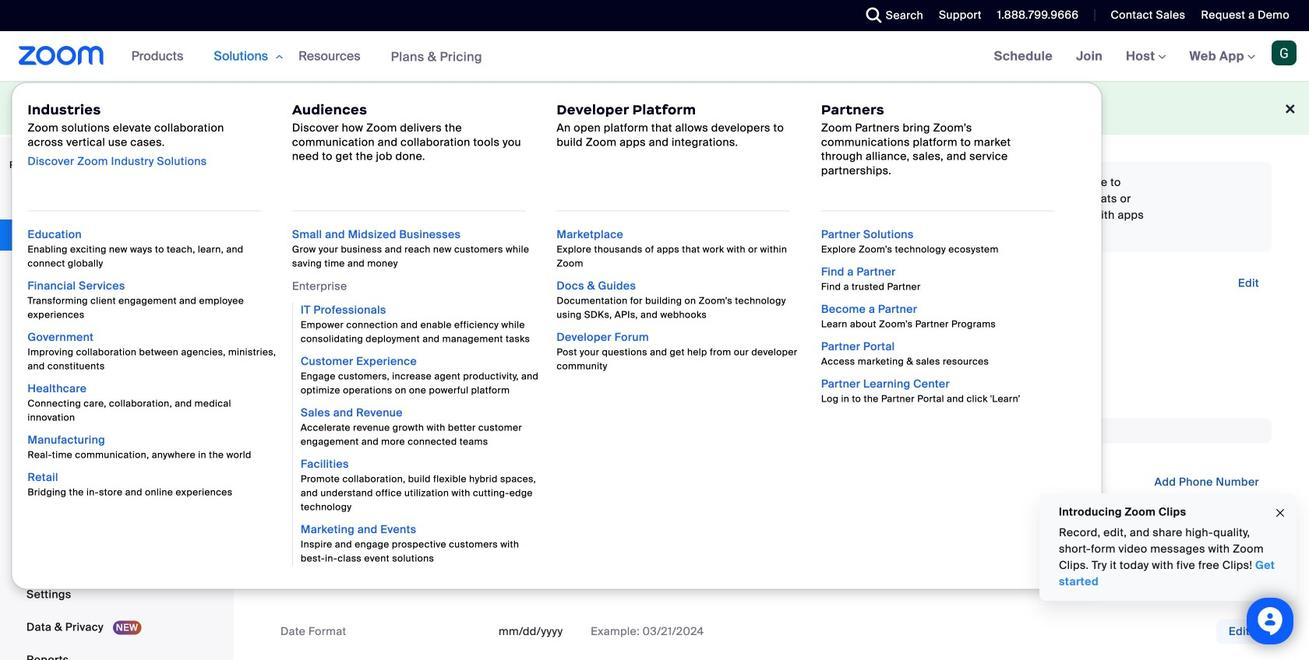 Task type: vqa. For each thing, say whether or not it's contained in the screenshot.
Scroll right image
no



Task type: locate. For each thing, give the bounding box(es) containing it.
user photo image
[[272, 272, 370, 370]]

product information navigation
[[11, 31, 1102, 590]]

personal menu menu
[[0, 187, 229, 661]]

banner
[[0, 31, 1310, 590]]

zoom logo image
[[19, 46, 104, 65]]

footer
[[0, 81, 1310, 135]]



Task type: describe. For each thing, give the bounding box(es) containing it.
close image
[[1274, 505, 1287, 523]]

profile picture image
[[1272, 41, 1297, 65]]

meetings navigation
[[983, 31, 1310, 82]]



